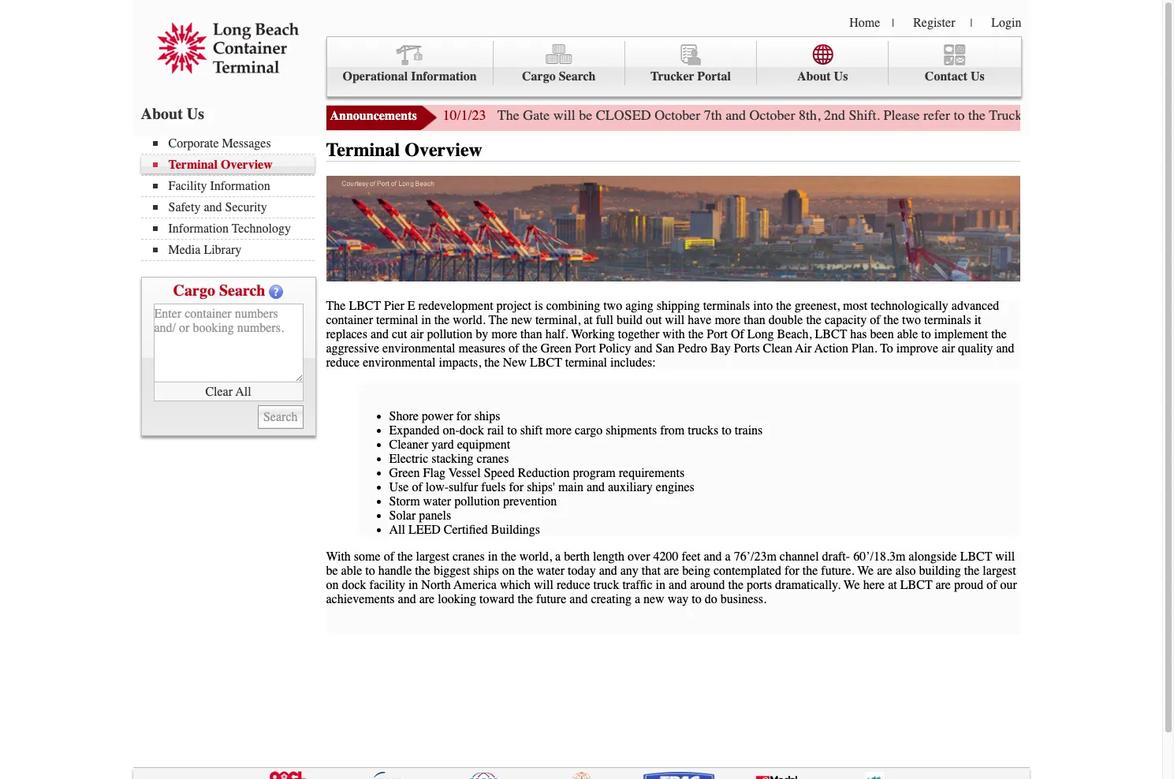 Task type: describe. For each thing, give the bounding box(es) containing it.
1 horizontal spatial air
[[942, 341, 955, 356]]

0 horizontal spatial port
[[575, 341, 596, 356]]

security
[[225, 200, 267, 215]]

pollution inside the "shore power for ships expanded on-dock rail to shift more cargo shipments from trucks to trains cleaner yard equipment electric stacking cranes green flag vessel speed reduction program requirements use of low-sulfur fuels for ships' main and auxiliary engines storm water pollution prevention solar panels all leed certified buildings"
[[455, 494, 500, 509]]

0 horizontal spatial about
[[141, 105, 183, 123]]

web
[[1095, 107, 1119, 124]]

technologically
[[871, 299, 949, 313]]

1 horizontal spatial than
[[744, 313, 766, 327]]

1 gate from the left
[[523, 107, 550, 124]]

rail
[[487, 423, 504, 438]]

bay
[[711, 341, 731, 356]]

shore power for ships expanded on-dock rail to shift more cargo shipments from trucks to trains cleaner yard equipment electric stacking cranes green flag vessel speed reduction program requirements use of low-sulfur fuels for ships' main and auxiliary engines storm water pollution prevention solar panels all leed certified buildings
[[389, 409, 763, 537]]

in left way
[[656, 578, 666, 592]]

environmental down e
[[383, 341, 456, 356]]

together
[[618, 327, 660, 341]]

by
[[476, 327, 489, 341]]

auxiliary
[[608, 480, 653, 494]]

the right by
[[489, 313, 508, 327]]

with
[[326, 550, 351, 564]]

2 | from the left
[[971, 17, 973, 30]]

able inside 'the lbct pier e redevelopment project is combining two aging shipping terminals into the greenest, most technologically advanced container terminal in the world. the new terminal, at full build out will have more than double the capacity of the two terminals it replaces and cut air pollution by more than half. working together with the port of long beach, lbct has been able to implement the aggressive environmental measures of the green port policy and san pedro bay ports clean air action plan. to improve air quality and reduce environmental impacts, the new lbct terminal includes:'
[[898, 327, 919, 341]]

home
[[850, 16, 881, 30]]

1 horizontal spatial search
[[559, 69, 596, 84]]

1 | from the left
[[893, 17, 895, 30]]

policy
[[599, 341, 632, 356]]

0 horizontal spatial on
[[326, 578, 339, 592]]

7th
[[704, 107, 722, 124]]

10/1/23
[[443, 107, 486, 124]]

in inside 'the lbct pier e redevelopment project is combining two aging shipping terminals into the greenest, most technologically advanced container terminal in the world. the new terminal, at full build out will have more than double the capacity of the two terminals it replaces and cut air pollution by more than half. working together with the port of long beach, lbct has been able to implement the aggressive environmental measures of the green port policy and san pedro bay ports clean air action plan. to improve air quality and reduce environmental impacts, the new lbct terminal includes:'
[[422, 313, 431, 327]]

the right 10/1/23 on the left top of the page
[[498, 107, 520, 124]]

page
[[1122, 107, 1149, 124]]

project
[[497, 299, 532, 313]]

aging
[[626, 299, 654, 313]]

0 horizontal spatial cargo
[[173, 282, 215, 300]]

new inside with some of the largest cranes in the world, a berth length over 4200 feet and a 76'/23m channel draft- 60'/18.3m alongside lbct will be able to handle the biggest ships on the water today and any that are being contemplated for the future. we are also building the largest on dock facility in north america which will reduce truck traffic in and around the ports dramatically. we here at lbct are proud of our achievements and are looking toward the future and creating a new way to do business.​
[[644, 592, 665, 606]]

contemplated
[[714, 564, 782, 578]]

please
[[884, 107, 920, 124]]

terminal overview
[[326, 139, 483, 161]]

lbct down half.
[[530, 356, 562, 370]]

are left proud
[[936, 578, 951, 592]]

buildings
[[491, 523, 540, 537]]

and right feet
[[704, 550, 722, 564]]

portal
[[698, 69, 731, 84]]

world,
[[520, 550, 552, 564]]

the left 'ports'
[[729, 578, 744, 592]]

are left also
[[877, 564, 893, 578]]

truck
[[990, 107, 1023, 124]]

overview inside the corporate messages terminal overview facility information safety and security information technology media library
[[221, 158, 273, 172]]

to left the do
[[692, 592, 702, 606]]

2 vertical spatial information
[[168, 222, 229, 236]]

here
[[864, 578, 885, 592]]

shore
[[389, 409, 419, 423]]

dock inside the "shore power for ships expanded on-dock rail to shift more cargo shipments from trucks to trains cleaner yard equipment electric stacking cranes green flag vessel speed reduction program requirements use of low-sulfur fuels for ships' main and auxiliary engines storm water pollution prevention solar panels all leed certified buildings"
[[460, 423, 484, 438]]

1 vertical spatial terminal
[[565, 356, 607, 370]]

power
[[422, 409, 453, 423]]

with some of the largest cranes in the world, a berth length over 4200 feet and a 76'/23m channel draft- 60'/18.3m alongside lbct will be able to handle the biggest ships on the water today and any that are being contemplated for the future. we are also building the largest on dock facility in north america which will reduce truck traffic in and around the ports dramatically. we here at lbct are proud of our achievements and are looking toward the future and creating a new way to do business.​
[[326, 550, 1018, 606]]

more inside the "shore power for ships expanded on-dock rail to shift more cargo shipments from trucks to trains cleaner yard equipment electric stacking cranes green flag vessel speed reduction program requirements use of low-sulfur fuels for ships' main and auxiliary engines storm water pollution prevention solar panels all leed certified buildings"
[[546, 423, 572, 438]]

yard
[[432, 438, 454, 452]]

76'/23m
[[734, 550, 777, 564]]

us for about us link
[[834, 69, 848, 84]]

from
[[660, 423, 685, 438]]

into
[[754, 299, 773, 313]]

able inside with some of the largest cranes in the world, a berth length over 4200 feet and a 76'/23m channel draft- 60'/18.3m alongside lbct will be able to handle the biggest ships on the water today and any that are being contemplated for the future. we are also building the largest on dock facility in north america which will reduce truck traffic in and around the ports dramatically. we here at lbct are proud of our achievements and are looking toward the future and creating a new way to do business.​
[[341, 564, 362, 578]]

in up america
[[488, 550, 498, 564]]

green inside 'the lbct pier e redevelopment project is combining two aging shipping terminals into the greenest, most technologically advanced container terminal in the world. the new terminal, at full build out will have more than double the capacity of the two terminals it replaces and cut air pollution by more than half. working together with the port of long beach, lbct has been able to implement the aggressive environmental measures of the green port policy and san pedro bay ports clean air action plan. to improve air quality and reduce environmental impacts, the new lbct terminal includes:'
[[541, 341, 572, 356]]

future.
[[822, 564, 855, 578]]

to right rail
[[507, 423, 517, 438]]

ships inside with some of the largest cranes in the world, a berth length over 4200 feet and a 76'/23m channel draft- 60'/18.3m alongside lbct will be able to handle the biggest ships on the water today and any that are being contemplated for the future. we are also building the largest on dock facility in north america which will reduce truck traffic in and around the ports dramatically. we here at lbct are proud of our achievements and are looking toward the future and creating a new way to do business.​
[[473, 564, 499, 578]]

traffic
[[623, 578, 653, 592]]

2 horizontal spatial more
[[715, 313, 741, 327]]

and left san
[[635, 341, 653, 356]]

1 horizontal spatial overview
[[405, 139, 483, 161]]

register link
[[914, 16, 956, 30]]

new inside 'the lbct pier e redevelopment project is combining two aging shipping terminals into the greenest, most technologically advanced container terminal in the world. the new terminal, at full build out will have more than double the capacity of the two terminals it replaces and cut air pollution by more than half. working together with the port of long beach, lbct has been able to implement the aggressive environmental measures of the green port policy and san pedro bay ports clean air action plan. to improve air quality and reduce environmental impacts, the new lbct terminal includes:'
[[511, 313, 532, 327]]

0 vertical spatial cargo search
[[522, 69, 596, 84]]

cleaner
[[389, 438, 429, 452]]

berth
[[564, 550, 590, 564]]

all inside the "shore power for ships expanded on-dock rail to shift more cargo shipments from trucks to trains cleaner yard equipment electric stacking cranes green flag vessel speed reduction program requirements use of low-sulfur fuels for ships' main and auxiliary engines storm water pollution prevention solar panels all leed certified buildings"
[[389, 523, 405, 537]]

feet
[[682, 550, 701, 564]]

measures
[[459, 341, 506, 356]]

0 horizontal spatial a
[[555, 550, 561, 564]]

corporate messages link
[[153, 136, 314, 151]]

0 horizontal spatial largest
[[416, 550, 450, 564]]

truck
[[594, 578, 620, 592]]

ports
[[747, 578, 772, 592]]

the left world,
[[501, 550, 517, 564]]

container
[[326, 313, 373, 327]]

will down cargo search link
[[554, 107, 576, 124]]

register
[[914, 16, 956, 30]]

reduce inside with some of the largest cranes in the world, a berth length over 4200 feet and a 76'/23m channel draft- 60'/18.3m alongside lbct will be able to handle the biggest ships on the water today and any that are being contemplated for the future. we are also building the largest on dock facility in north america which will reduce truck traffic in and around the ports dramatically. we here at lbct are proud of our achievements and are looking toward the future and creating a new way to do business.​
[[557, 578, 591, 592]]

speed
[[484, 466, 515, 480]]

menu bar containing corporate messages
[[141, 135, 322, 261]]

0 horizontal spatial than
[[521, 327, 543, 341]]

safety and security link
[[153, 200, 314, 215]]

our
[[1001, 578, 1018, 592]]

shift
[[520, 423, 543, 438]]

any
[[621, 564, 639, 578]]

the left world.
[[435, 313, 450, 327]]

for right fuels
[[509, 480, 524, 494]]

information inside operational information link
[[411, 69, 477, 84]]

building
[[919, 564, 962, 578]]

handle
[[378, 564, 412, 578]]

0 horizontal spatial air
[[411, 327, 424, 341]]

length
[[593, 550, 625, 564]]

implement
[[935, 327, 989, 341]]

for left f
[[1153, 107, 1169, 124]]

requirements
[[619, 466, 685, 480]]

the up the to
[[884, 313, 899, 327]]

2nd
[[825, 107, 846, 124]]

lbct up proud
[[961, 550, 993, 564]]

channel
[[780, 550, 819, 564]]

environmental down cut
[[363, 356, 436, 370]]

library
[[204, 243, 242, 257]]

engines
[[656, 480, 695, 494]]

that
[[642, 564, 661, 578]]

operational information link
[[327, 41, 494, 86]]

clear all
[[205, 385, 251, 399]]

operational information
[[343, 69, 477, 84]]

and right the 'quality'
[[997, 341, 1015, 356]]

corporate messages terminal overview facility information safety and security information technology media library
[[168, 136, 291, 257]]

the right handle
[[415, 564, 431, 578]]

to left trains
[[722, 423, 732, 438]]

draft-
[[823, 550, 851, 564]]

for right power at left bottom
[[457, 409, 471, 423]]

lbct down the alongside
[[901, 578, 933, 592]]

will inside 'the lbct pier e redevelopment project is combining two aging shipping terminals into the greenest, most technologically advanced container terminal in the world. the new terminal, at full build out will have more than double the capacity of the two terminals it replaces and cut air pollution by more than half. working together with the port of long beach, lbct has been able to implement the aggressive environmental measures of the green port policy and san pedro bay ports clean air action plan. to improve air quality and reduce environmental impacts, the new lbct terminal includes:'
[[665, 313, 685, 327]]

and inside the "shore power for ships expanded on-dock rail to shift more cargo shipments from trucks to trains cleaner yard equipment electric stacking cranes green flag vessel speed reduction program requirements use of low-sulfur fuels for ships' main and auxiliary engines storm water pollution prevention solar panels all leed certified buildings"
[[587, 480, 605, 494]]

been
[[871, 327, 894, 341]]

are left looking
[[419, 592, 435, 606]]

to left handle
[[365, 564, 375, 578]]

1 horizontal spatial a
[[635, 592, 641, 606]]

green inside the "shore power for ships expanded on-dock rail to shift more cargo shipments from trucks to trains cleaner yard equipment electric stacking cranes green flag vessel speed reduction program requirements use of low-sulfur fuels for ships' main and auxiliary engines storm water pollution prevention solar panels all leed certified buildings"
[[389, 466, 420, 480]]

facility
[[370, 578, 405, 592]]

also
[[896, 564, 916, 578]]

of left our
[[987, 578, 998, 592]]

1 vertical spatial search
[[219, 282, 265, 300]]

will right which
[[534, 578, 554, 592]]

long
[[748, 327, 774, 341]]

and down handle
[[398, 592, 416, 606]]

e
[[408, 299, 415, 313]]

ports
[[734, 341, 760, 356]]

vessel
[[449, 466, 481, 480]]

being
[[683, 564, 711, 578]]

media library link
[[153, 243, 314, 257]]

lbct left pier
[[349, 299, 381, 313]]

will up our
[[996, 550, 1016, 564]]

working
[[571, 327, 615, 341]]

biggest
[[434, 564, 470, 578]]

in left north
[[409, 578, 418, 592]]

the right with
[[689, 327, 704, 341]]

1 horizontal spatial cargo
[[522, 69, 556, 84]]

the down buildings
[[518, 564, 534, 578]]

creating
[[591, 592, 632, 606]]

ships inside the "shore power for ships expanded on-dock rail to shift more cargo shipments from trucks to trains cleaner yard equipment electric stacking cranes green flag vessel speed reduction program requirements use of low-sulfur fuels for ships' main and auxiliary engines storm water pollution prevention solar panels all leed certified buildings"
[[475, 409, 500, 423]]

to right refer
[[954, 107, 965, 124]]

the right double
[[807, 313, 822, 327]]

proud
[[955, 578, 984, 592]]

1 horizontal spatial terminal
[[326, 139, 400, 161]]

0 horizontal spatial terminal
[[376, 313, 418, 327]]

at inside with some of the largest cranes in the world, a berth length over 4200 feet and a 76'/23m channel draft- 60'/18.3m alongside lbct will be able to handle the biggest ships on the water today and any that are being contemplated for the future. we are also building the largest on dock facility in north america which will reduce truck traffic in and around the ports dramatically. we here at lbct are proud of our achievements and are looking toward the future and creating a new way to do business.​
[[889, 578, 898, 592]]

the left future.
[[803, 564, 818, 578]]



Task type: vqa. For each thing, say whether or not it's contained in the screenshot.
21st
no



Task type: locate. For each thing, give the bounding box(es) containing it.
information up 10/1/23 on the left top of the page
[[411, 69, 477, 84]]

port left of
[[707, 327, 728, 341]]

0 horizontal spatial terminals
[[704, 299, 751, 313]]

terminal overview link
[[153, 158, 314, 172]]

and right the future at the left bottom of the page
[[570, 592, 588, 606]]

0 horizontal spatial search
[[219, 282, 265, 300]]

the left truck
[[969, 107, 986, 124]]

corporate
[[168, 136, 219, 151]]

1 horizontal spatial dock
[[460, 423, 484, 438]]

menu bar
[[326, 36, 1022, 97], [141, 135, 322, 261]]

0 vertical spatial cargo
[[522, 69, 556, 84]]

1 horizontal spatial be
[[579, 107, 593, 124]]

1 horizontal spatial two
[[903, 313, 922, 327]]

1 horizontal spatial new
[[644, 592, 665, 606]]

out
[[646, 313, 662, 327]]

be left closed
[[579, 107, 593, 124]]

we right future.
[[858, 564, 874, 578]]

leed
[[409, 523, 441, 537]]

of right 'use'
[[412, 480, 423, 494]]

the right it
[[992, 327, 1007, 341]]

gate right truck
[[1026, 107, 1053, 124]]

1 vertical spatial about us
[[141, 105, 204, 123]]

0 horizontal spatial able
[[341, 564, 362, 578]]

0 horizontal spatial new
[[511, 313, 532, 327]]

1 horizontal spatial on
[[503, 564, 515, 578]]

pedro
[[678, 341, 708, 356]]

are right that
[[664, 564, 680, 578]]

login
[[992, 16, 1022, 30]]

to inside 'the lbct pier e redevelopment project is combining two aging shipping terminals into the greenest, most technologically advanced container terminal in the world. the new terminal, at full build out will have more than double the capacity of the two terminals it replaces and cut air pollution by more than half. working together with the port of long beach, lbct has been able to implement the aggressive environmental measures of the green port policy and san pedro bay ports clean air action plan. to improve air quality and reduce environmental impacts, the new lbct terminal includes:'
[[922, 327, 932, 341]]

0 vertical spatial reduce
[[326, 356, 360, 370]]

0 horizontal spatial october
[[655, 107, 701, 124]]

on
[[503, 564, 515, 578], [326, 578, 339, 592]]

a left berth
[[555, 550, 561, 564]]

for inside with some of the largest cranes in the world, a berth length over 4200 feet and a 76'/23m channel draft- 60'/18.3m alongside lbct will be able to handle the biggest ships on the water today and any that are being contemplated for the future. we are also building the largest on dock facility in north america which will reduce truck traffic in and around the ports dramatically. we here at lbct are proud of our achievements and are looking toward the future and creating a new way to do business.​
[[785, 564, 800, 578]]

0 vertical spatial menu bar
[[326, 36, 1022, 97]]

1 vertical spatial new
[[644, 592, 665, 606]]

and left around
[[669, 578, 687, 592]]

trucks
[[688, 423, 719, 438]]

dock left rail
[[460, 423, 484, 438]]

action
[[815, 341, 849, 356]]

air right cut
[[411, 327, 424, 341]]

looking
[[438, 592, 477, 606]]

4200
[[654, 550, 679, 564]]

0 horizontal spatial gate
[[523, 107, 550, 124]]

1 horizontal spatial port
[[707, 327, 728, 341]]

lbct
[[349, 299, 381, 313], [815, 327, 848, 341], [530, 356, 562, 370], [961, 550, 993, 564], [901, 578, 933, 592]]

redevelopment
[[419, 299, 494, 313]]

|
[[893, 17, 895, 30], [971, 17, 973, 30]]

trucker portal
[[651, 69, 731, 84]]

for right 'ports'
[[785, 564, 800, 578]]

a left the 76'/23m
[[725, 550, 731, 564]]

the right 'building'
[[965, 564, 980, 578]]

1 horizontal spatial october
[[750, 107, 796, 124]]

Enter container numbers and/ or booking numbers.  text field
[[153, 304, 303, 383]]

business.​
[[721, 592, 767, 606]]

1 vertical spatial cargo
[[173, 282, 215, 300]]

0 vertical spatial pollution
[[427, 327, 473, 341]]

0 vertical spatial cranes
[[477, 452, 509, 466]]

0 horizontal spatial overview
[[221, 158, 273, 172]]

about us inside about us link
[[798, 69, 848, 84]]

cargo search
[[522, 69, 596, 84], [173, 282, 265, 300]]

0 vertical spatial terminal
[[376, 313, 418, 327]]

terminal down working
[[565, 356, 607, 370]]

1 horizontal spatial able
[[898, 327, 919, 341]]

terminal inside the corporate messages terminal overview facility information safety and security information technology media library
[[168, 158, 218, 172]]

north
[[422, 578, 451, 592]]

1 vertical spatial dock
[[342, 578, 367, 592]]

two up improve on the top right
[[903, 313, 922, 327]]

0 horizontal spatial water
[[423, 494, 451, 509]]

than up the ports
[[744, 313, 766, 327]]

on down with
[[326, 578, 339, 592]]

0 vertical spatial about
[[798, 69, 831, 84]]

the left half.
[[523, 341, 538, 356]]

cranes inside the "shore power for ships expanded on-dock rail to shift more cargo shipments from trucks to trains cleaner yard equipment electric stacking cranes green flag vessel speed reduction program requirements use of low-sulfur fuels for ships' main and auxiliary engines storm water pollution prevention solar panels all leed certified buildings"
[[477, 452, 509, 466]]

1 horizontal spatial us
[[834, 69, 848, 84]]

1 vertical spatial green
[[389, 466, 420, 480]]

us up 2nd
[[834, 69, 848, 84]]

water down flag
[[423, 494, 451, 509]]

we
[[858, 564, 874, 578], [844, 578, 861, 592]]

terminal down 'announcements'
[[326, 139, 400, 161]]

terminals up of
[[704, 299, 751, 313]]

impacts,
[[439, 356, 482, 370]]

green up storm
[[389, 466, 420, 480]]

1 horizontal spatial at
[[889, 578, 898, 592]]

1 vertical spatial reduce
[[557, 578, 591, 592]]

quality
[[959, 341, 994, 356]]

1 horizontal spatial reduce
[[557, 578, 591, 592]]

0 horizontal spatial reduce
[[326, 356, 360, 370]]

1 horizontal spatial all
[[389, 523, 405, 537]]

alongside
[[909, 550, 958, 564]]

october
[[655, 107, 701, 124], [750, 107, 796, 124]]

gate
[[523, 107, 550, 124], [1026, 107, 1053, 124]]

the left the future at the left bottom of the page
[[518, 592, 533, 606]]

0 vertical spatial able
[[898, 327, 919, 341]]

us right contact
[[971, 69, 985, 84]]

all
[[236, 385, 251, 399], [389, 523, 405, 537]]

and
[[726, 107, 746, 124], [204, 200, 222, 215], [371, 327, 389, 341], [635, 341, 653, 356], [997, 341, 1015, 356], [587, 480, 605, 494], [704, 550, 722, 564], [599, 564, 618, 578], [669, 578, 687, 592], [398, 592, 416, 606], [570, 592, 588, 606]]

information
[[411, 69, 477, 84], [210, 179, 270, 193], [168, 222, 229, 236]]

1 vertical spatial cargo search
[[173, 282, 265, 300]]

0 horizontal spatial |
[[893, 17, 895, 30]]

1 horizontal spatial gate
[[1026, 107, 1053, 124]]

cargo search link
[[494, 41, 626, 86]]

technology
[[232, 222, 291, 236]]

we left here
[[844, 578, 861, 592]]

achievements
[[326, 592, 395, 606]]

0 horizontal spatial dock
[[342, 578, 367, 592]]

equipment
[[457, 438, 511, 452]]

dock
[[460, 423, 484, 438], [342, 578, 367, 592]]

messages
[[222, 136, 271, 151]]

and right main
[[587, 480, 605, 494]]

0 horizontal spatial be
[[326, 564, 338, 578]]

0 horizontal spatial two
[[604, 299, 623, 313]]

1 horizontal spatial about
[[798, 69, 831, 84]]

water up the future at the left bottom of the page
[[537, 564, 565, 578]]

air left the 'quality'
[[942, 341, 955, 356]]

0 vertical spatial all
[[236, 385, 251, 399]]

information up "security"
[[210, 179, 270, 193]]

reduce down replaces
[[326, 356, 360, 370]]

a right creating
[[635, 592, 641, 606]]

gate down cargo search link
[[523, 107, 550, 124]]

1 horizontal spatial largest
[[983, 564, 1017, 578]]

about up the corporate
[[141, 105, 183, 123]]

improve
[[897, 341, 939, 356]]

1 vertical spatial pollution
[[455, 494, 500, 509]]

of
[[731, 327, 745, 341]]

pollution up 'certified'
[[455, 494, 500, 509]]

overview down messages
[[221, 158, 273, 172]]

contact us link
[[889, 41, 1021, 86]]

menu bar containing operational information
[[326, 36, 1022, 97]]

2 gate from the left
[[1026, 107, 1053, 124]]

all inside button
[[236, 385, 251, 399]]

terminal down the corporate
[[168, 158, 218, 172]]

dock down some
[[342, 578, 367, 592]]

2 horizontal spatial us
[[971, 69, 985, 84]]

the down leed
[[398, 550, 413, 564]]

advanced
[[952, 299, 1000, 313]]

solar
[[389, 509, 416, 523]]

0 vertical spatial be
[[579, 107, 593, 124]]

cranes inside with some of the largest cranes in the world, a berth length over 4200 feet and a 76'/23m channel draft- 60'/18.3m alongside lbct will be able to handle the biggest ships on the water today and any that are being contemplated for the future. we are also building the largest on dock facility in north america which will reduce truck traffic in and around the ports dramatically. we here at lbct are proud of our achievements and are looking toward the future and creating a new way to do business.​
[[453, 550, 485, 564]]

| right home
[[893, 17, 895, 30]]

0 vertical spatial about us
[[798, 69, 848, 84]]

toward
[[480, 592, 515, 606]]

at inside 'the lbct pier e redevelopment project is combining two aging shipping terminals into the greenest, most technologically advanced container terminal in the world. the new terminal, at full build out will have more than double the capacity of the two terminals it replaces and cut air pollution by more than half. working together with the port of long beach, lbct has been able to implement the aggressive environmental measures of the green port policy and san pedro bay ports clean air action plan. to improve air quality and reduce environmental impacts, the new lbct terminal includes:'
[[584, 313, 593, 327]]

and left cut
[[371, 327, 389, 341]]

1 horizontal spatial terminals
[[925, 313, 972, 327]]

of right has
[[870, 313, 881, 327]]

operational
[[343, 69, 408, 84]]

reduce inside 'the lbct pier e redevelopment project is combining two aging shipping terminals into the greenest, most technologically advanced container terminal in the world. the new terminal, at full build out will have more than double the capacity of the two terminals it replaces and cut air pollution by more than half. working together with the port of long beach, lbct has been able to implement the aggressive environmental measures of the green port policy and san pedro bay ports clean air action plan. to improve air quality and reduce environmental impacts, the new lbct terminal includes:'
[[326, 356, 360, 370]]

air
[[796, 341, 812, 356]]

1 vertical spatial menu bar
[[141, 135, 322, 261]]

today
[[568, 564, 596, 578]]

of right some
[[384, 550, 394, 564]]

than left half.
[[521, 327, 543, 341]]

None submit
[[258, 406, 303, 429]]

flag
[[423, 466, 446, 480]]

way
[[668, 592, 689, 606]]

able
[[898, 327, 919, 341], [341, 564, 362, 578]]

shipping
[[657, 299, 700, 313]]

able right the to
[[898, 327, 919, 341]]

and inside the corporate messages terminal overview facility information safety and security information technology media library
[[204, 200, 222, 215]]

0 horizontal spatial cargo search
[[173, 282, 265, 300]]

aggressive
[[326, 341, 380, 356]]

new left way
[[644, 592, 665, 606]]

greenest,
[[795, 299, 840, 313]]

1 horizontal spatial more
[[546, 423, 572, 438]]

the left new
[[485, 356, 500, 370]]

all right clear
[[236, 385, 251, 399]]

0 vertical spatial at
[[584, 313, 593, 327]]

1 vertical spatial at
[[889, 578, 898, 592]]

pollution inside 'the lbct pier e redevelopment project is combining two aging shipping terminals into the greenest, most technologically advanced container terminal in the world. the new terminal, at full build out will have more than double the capacity of the two terminals it replaces and cut air pollution by more than half. working together with the port of long beach, lbct has been able to implement the aggressive environmental measures of the green port policy and san pedro bay ports clean air action plan. to improve air quality and reduce environmental impacts, the new lbct terminal includes:'
[[427, 327, 473, 341]]

will right out
[[665, 313, 685, 327]]

1 vertical spatial cranes
[[453, 550, 485, 564]]

october left 8th,
[[750, 107, 796, 124]]

the lbct pier e redevelopment project is combining two aging shipping terminals into the greenest, most technologically advanced container terminal in the world. the new terminal, at full build out will have more than double the capacity of the two terminals it replaces and cut air pollution by more than half. working together with the port of long beach, lbct has been able to implement the aggressive environmental measures of the green port policy and san pedro bay ports clean air action plan. to improve air quality and reduce environmental impacts, the new lbct terminal includes:
[[326, 299, 1015, 370]]

10/1/23 the gate will be closed october 7th and october 8th, 2nd shift. please refer to the truck gate hours web page for f
[[443, 107, 1175, 124]]

0 horizontal spatial green
[[389, 466, 420, 480]]

1 horizontal spatial cargo search
[[522, 69, 596, 84]]

cargo
[[575, 423, 603, 438]]

0 vertical spatial dock
[[460, 423, 484, 438]]

0 vertical spatial ships
[[475, 409, 500, 423]]

1 vertical spatial information
[[210, 179, 270, 193]]

dock inside with some of the largest cranes in the world, a berth length over 4200 feet and a 76'/23m channel draft- 60'/18.3m alongside lbct will be able to handle the biggest ships on the water today and any that are being contemplated for the future. we are also building the largest on dock facility in north america which will reduce truck traffic in and around the ports dramatically. we here at lbct are proud of our achievements and are looking toward the future and creating a new way to do business.​
[[342, 578, 367, 592]]

future
[[537, 592, 567, 606]]

0 horizontal spatial all
[[236, 385, 251, 399]]

water inside with some of the largest cranes in the world, a berth length over 4200 feet and a 76'/23m channel draft- 60'/18.3m alongside lbct will be able to handle the biggest ships on the water today and any that are being contemplated for the future. we are also building the largest on dock facility in north america which will reduce truck traffic in and around the ports dramatically. we here at lbct are proud of our achievements and are looking toward the future and creating a new way to do business.​
[[537, 564, 565, 578]]

0 vertical spatial search
[[559, 69, 596, 84]]

water inside the "shore power for ships expanded on-dock rail to shift more cargo shipments from trucks to trains cleaner yard equipment electric stacking cranes green flag vessel speed reduction program requirements use of low-sulfur fuels for ships' main and auxiliary engines storm water pollution prevention solar panels all leed certified buildings"
[[423, 494, 451, 509]]

environmental
[[383, 341, 456, 356], [363, 356, 436, 370]]

port
[[707, 327, 728, 341], [575, 341, 596, 356]]

about up 8th,
[[798, 69, 831, 84]]

1 horizontal spatial terminal
[[565, 356, 607, 370]]

half.
[[546, 327, 568, 341]]

to down technologically
[[922, 327, 932, 341]]

double
[[769, 313, 803, 327]]

8th,
[[799, 107, 821, 124]]

and right safety
[[204, 200, 222, 215]]

has
[[851, 327, 867, 341]]

able up achievements
[[341, 564, 362, 578]]

fuels
[[482, 480, 506, 494]]

clean
[[763, 341, 793, 356]]

1 horizontal spatial water
[[537, 564, 565, 578]]

us for contact us link
[[971, 69, 985, 84]]

information down safety
[[168, 222, 229, 236]]

more right by
[[492, 327, 518, 341]]

low-
[[426, 480, 449, 494]]

1 horizontal spatial menu bar
[[326, 36, 1022, 97]]

over
[[628, 550, 650, 564]]

us
[[834, 69, 848, 84], [971, 69, 985, 84], [187, 105, 204, 123]]

cranes down 'certified'
[[453, 550, 485, 564]]

0 vertical spatial information
[[411, 69, 477, 84]]

1 horizontal spatial about us
[[798, 69, 848, 84]]

the right into
[[777, 299, 792, 313]]

lbct left has
[[815, 327, 848, 341]]

1 october from the left
[[655, 107, 701, 124]]

october left 7th
[[655, 107, 701, 124]]

prevention
[[503, 494, 557, 509]]

ships up toward
[[473, 564, 499, 578]]

new
[[503, 356, 527, 370]]

1 vertical spatial be
[[326, 564, 338, 578]]

which
[[500, 578, 531, 592]]

of inside the "shore power for ships expanded on-dock rail to shift more cargo shipments from trucks to trains cleaner yard equipment electric stacking cranes green flag vessel speed reduction program requirements use of low-sulfur fuels for ships' main and auxiliary engines storm water pollution prevention solar panels all leed certified buildings"
[[412, 480, 423, 494]]

1 horizontal spatial |
[[971, 17, 973, 30]]

2 horizontal spatial a
[[725, 550, 731, 564]]

san
[[656, 341, 675, 356]]

about us link
[[757, 41, 889, 86]]

about us
[[798, 69, 848, 84], [141, 105, 204, 123]]

terminals
[[704, 299, 751, 313], [925, 313, 972, 327]]

0 horizontal spatial menu bar
[[141, 135, 322, 261]]

do
[[705, 592, 718, 606]]

1 vertical spatial able
[[341, 564, 362, 578]]

water
[[423, 494, 451, 509], [537, 564, 565, 578]]

about us up 2nd
[[798, 69, 848, 84]]

0 vertical spatial water
[[423, 494, 451, 509]]

in
[[422, 313, 431, 327], [488, 550, 498, 564], [409, 578, 418, 592], [656, 578, 666, 592]]

be inside with some of the largest cranes in the world, a berth length over 4200 feet and a 76'/23m channel draft- 60'/18.3m alongside lbct will be able to handle the biggest ships on the water today and any that are being contemplated for the future. we are also building the largest on dock facility in north america which will reduce truck traffic in and around the ports dramatically. we here at lbct are proud of our achievements and are looking toward the future and creating a new way to do business.​
[[326, 564, 338, 578]]

more
[[715, 313, 741, 327], [492, 327, 518, 341], [546, 423, 572, 438]]

is
[[535, 299, 543, 313]]

and right 7th
[[726, 107, 746, 124]]

1 vertical spatial water
[[537, 564, 565, 578]]

information technology link
[[153, 222, 314, 236]]

2 october from the left
[[750, 107, 796, 124]]

1 vertical spatial about
[[141, 105, 183, 123]]

and left any
[[599, 564, 618, 578]]

terminal
[[326, 139, 400, 161], [168, 158, 218, 172]]

the up replaces
[[326, 299, 346, 313]]

0 horizontal spatial us
[[187, 105, 204, 123]]

0 horizontal spatial at
[[584, 313, 593, 327]]

most
[[843, 299, 868, 313]]

closed
[[596, 107, 651, 124]]

about us up the corporate
[[141, 105, 204, 123]]

ships'
[[527, 480, 555, 494]]

largest right 'building'
[[983, 564, 1017, 578]]

of right the measures
[[509, 341, 519, 356]]

0 horizontal spatial more
[[492, 327, 518, 341]]

more right shift
[[546, 423, 572, 438]]

0 horizontal spatial about us
[[141, 105, 204, 123]]

0 vertical spatial green
[[541, 341, 572, 356]]

on left world,
[[503, 564, 515, 578]]



